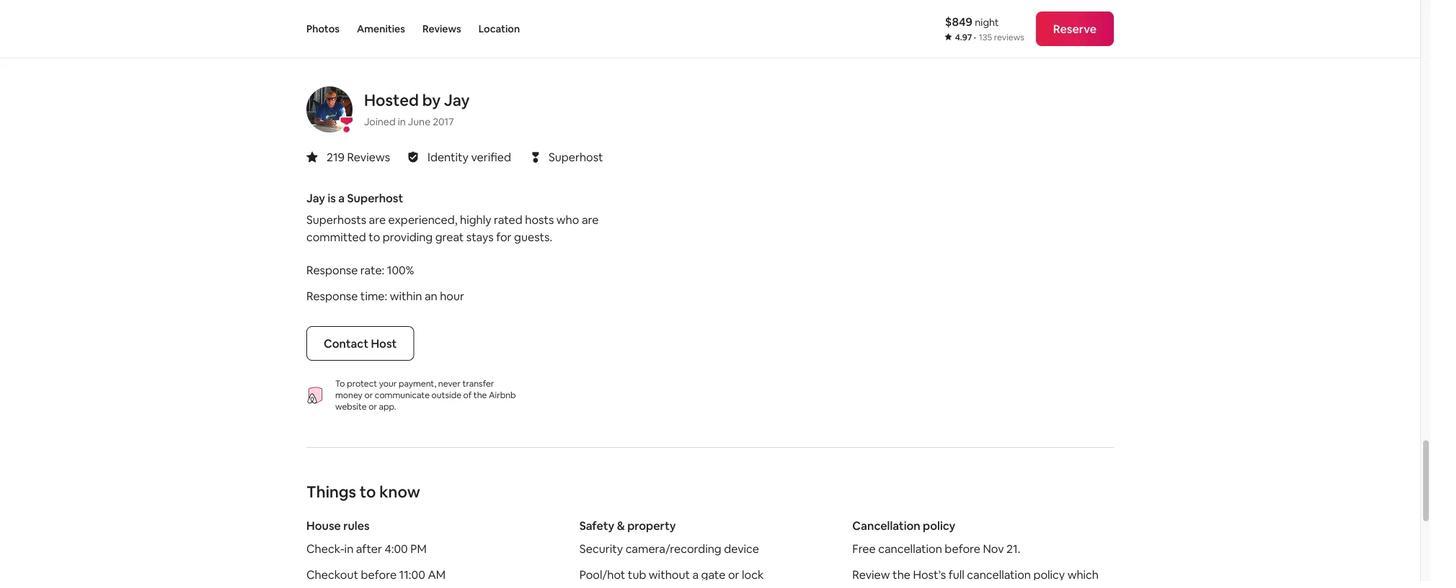 Task type: describe. For each thing, give the bounding box(es) containing it.
219
[[327, 150, 345, 165]]

location button
[[479, 0, 520, 58]]

$849
[[945, 14, 972, 29]]

airbnb
[[489, 390, 516, 401]]

payment,
[[399, 379, 436, 390]]

pm
[[410, 542, 427, 557]]

response for response rate
[[306, 263, 358, 278]]

nov
[[983, 542, 1004, 557]]

check-in after 4:00 pm
[[306, 542, 427, 557]]

cancellation
[[852, 519, 920, 534]]

security camera/recording device
[[579, 542, 759, 557]]

: for response rate
[[382, 263, 384, 278]]

great
[[435, 230, 464, 245]]

rules
[[343, 519, 370, 534]]

your
[[379, 379, 397, 390]]

2017
[[433, 115, 454, 128]]

joined
[[364, 115, 396, 128]]

night
[[975, 15, 999, 28]]

1 vertical spatial in
[[344, 542, 353, 557]]

know
[[379, 482, 420, 503]]

property
[[627, 519, 676, 534]]

safety
[[579, 519, 614, 534]]

time
[[360, 289, 385, 304]]

check-
[[306, 542, 344, 557]]

21.
[[1006, 542, 1020, 557]]

󰀃
[[532, 149, 539, 166]]

photos button
[[306, 0, 340, 58]]

verified
[[471, 150, 511, 165]]

june
[[408, 115, 430, 128]]

contact
[[324, 336, 368, 351]]

photos
[[306, 22, 340, 35]]

$849 night
[[945, 14, 999, 29]]

to inside jay is a superhost superhosts are experienced, highly rated hosts who are committed to providing great stays for guests.
[[369, 230, 380, 245]]

a
[[338, 191, 345, 206]]

guests.
[[514, 230, 552, 245]]

camera/recording
[[625, 542, 721, 557]]

app.
[[379, 402, 396, 413]]

contact host link
[[306, 327, 414, 361]]

website
[[335, 402, 367, 413]]

free cancellation before nov 21.
[[852, 542, 1020, 557]]

reviews button
[[422, 0, 461, 58]]

free
[[852, 542, 876, 557]]

device
[[724, 542, 759, 557]]

contact host
[[324, 336, 397, 351]]

jay inside hosted by jay joined in june 2017
[[444, 90, 470, 110]]

amenities button
[[357, 0, 405, 58]]

who
[[556, 212, 579, 227]]

superhost inside jay is a superhost superhosts are experienced, highly rated hosts who are committed to providing great stays for guests.
[[347, 191, 403, 206]]

jay inside jay is a superhost superhosts are experienced, highly rated hosts who are committed to providing great stays for guests.
[[306, 191, 325, 206]]

response time : within an hour
[[306, 289, 464, 304]]

communicate
[[375, 390, 430, 401]]

protect
[[347, 379, 377, 390]]

of
[[463, 390, 472, 401]]



Task type: vqa. For each thing, say whether or not it's contained in the screenshot.
1,844
no



Task type: locate. For each thing, give the bounding box(es) containing it.
reviews right 219
[[347, 150, 390, 165]]

hosts
[[525, 212, 554, 227]]

response
[[306, 263, 358, 278], [306, 289, 358, 304]]

jay
[[444, 90, 470, 110], [306, 191, 325, 206]]

reviews
[[422, 22, 461, 35], [347, 150, 390, 165]]

hosted by jay joined in june 2017
[[364, 90, 470, 128]]

stays
[[466, 230, 494, 245]]

in left june
[[398, 115, 406, 128]]

·
[[974, 32, 976, 43]]

4:00
[[385, 542, 408, 557]]

in left after
[[344, 542, 353, 557]]

highly
[[460, 212, 491, 227]]

amenities
[[357, 22, 405, 35]]

135
[[979, 32, 992, 43]]

by
[[422, 90, 441, 110]]

money
[[335, 390, 363, 401]]

to left know
[[360, 482, 376, 503]]

reserve
[[1053, 21, 1097, 36]]

or left app.
[[369, 402, 377, 413]]

response down response rate : 100% at the top
[[306, 289, 358, 304]]

superhost
[[549, 150, 603, 165], [347, 191, 403, 206]]

1 vertical spatial jay
[[306, 191, 325, 206]]

0 vertical spatial superhost
[[549, 150, 603, 165]]

host
[[371, 336, 397, 351]]

house rules
[[306, 519, 370, 534]]

response down committed
[[306, 263, 358, 278]]

policy
[[923, 519, 955, 534]]

0 horizontal spatial jay
[[306, 191, 325, 206]]

&
[[617, 519, 625, 534]]

before
[[945, 542, 980, 557]]

hosted
[[364, 90, 419, 110]]

outside
[[432, 390, 461, 401]]

to left the providing
[[369, 230, 380, 245]]

committed
[[306, 230, 366, 245]]

within
[[390, 289, 422, 304]]

rate
[[360, 263, 382, 278]]

cancellation policy
[[852, 519, 955, 534]]

jay right by
[[444, 90, 470, 110]]

jay is a superhost. learn more about jay. image
[[306, 87, 353, 133], [306, 87, 353, 133]]

1 vertical spatial or
[[369, 402, 377, 413]]

after
[[356, 542, 382, 557]]

superhost right 󰀃
[[549, 150, 603, 165]]

1 vertical spatial to
[[360, 482, 376, 503]]

in inside hosted by jay joined in june 2017
[[398, 115, 406, 128]]

rated
[[494, 212, 523, 227]]

to protect your payment, never transfer money or communicate outside of the airbnb website or app.
[[335, 379, 516, 413]]

1 horizontal spatial superhost
[[549, 150, 603, 165]]

2 response from the top
[[306, 289, 358, 304]]

superhost right a
[[347, 191, 403, 206]]

0 horizontal spatial are
[[369, 212, 386, 227]]

identity verified
[[428, 150, 511, 165]]

never
[[438, 379, 461, 390]]

reviews left location
[[422, 22, 461, 35]]

response for response time
[[306, 289, 358, 304]]

0 vertical spatial jay
[[444, 90, 470, 110]]

location
[[479, 22, 520, 35]]

hour
[[440, 289, 464, 304]]

4.97 · 135 reviews
[[955, 32, 1024, 43]]

0 vertical spatial reviews
[[422, 22, 461, 35]]

:
[[382, 263, 384, 278], [385, 289, 387, 304]]

1 horizontal spatial in
[[398, 115, 406, 128]]

to
[[369, 230, 380, 245], [360, 482, 376, 503]]

1 vertical spatial response
[[306, 289, 358, 304]]

transfer
[[462, 379, 494, 390]]

are right who
[[582, 212, 599, 227]]

are
[[369, 212, 386, 227], [582, 212, 599, 227]]

response rate : 100%
[[306, 263, 414, 278]]

1 horizontal spatial reviews
[[422, 22, 461, 35]]

: left 100%
[[382, 263, 384, 278]]

in
[[398, 115, 406, 128], [344, 542, 353, 557]]

: left within
[[385, 289, 387, 304]]

superhosts
[[306, 212, 366, 227]]

219 reviews
[[327, 150, 390, 165]]

or
[[364, 390, 373, 401], [369, 402, 377, 413]]

reserve button
[[1036, 12, 1114, 46]]

: for response time
[[385, 289, 387, 304]]

0 horizontal spatial reviews
[[347, 150, 390, 165]]

safety & property
[[579, 519, 676, 534]]

experienced,
[[388, 212, 457, 227]]

2 are from the left
[[582, 212, 599, 227]]

100%
[[387, 263, 414, 278]]

0 vertical spatial or
[[364, 390, 373, 401]]

is
[[328, 191, 336, 206]]

1 horizontal spatial are
[[582, 212, 599, 227]]

jay is a superhost superhosts are experienced, highly rated hosts who are committed to providing great stays for guests.
[[306, 191, 599, 245]]

house
[[306, 519, 341, 534]]

things to know
[[306, 482, 420, 503]]

identity
[[428, 150, 469, 165]]

security
[[579, 542, 623, 557]]

1 vertical spatial :
[[385, 289, 387, 304]]

to
[[335, 379, 345, 390]]

things
[[306, 482, 356, 503]]

0 vertical spatial in
[[398, 115, 406, 128]]

1 vertical spatial reviews
[[347, 150, 390, 165]]

an
[[425, 289, 437, 304]]

0 vertical spatial to
[[369, 230, 380, 245]]

0 vertical spatial :
[[382, 263, 384, 278]]

reviews
[[994, 32, 1024, 43]]

providing
[[383, 230, 433, 245]]

or down protect
[[364, 390, 373, 401]]

0 horizontal spatial in
[[344, 542, 353, 557]]

4.97
[[955, 32, 972, 43]]

jay left is
[[306, 191, 325, 206]]

1 are from the left
[[369, 212, 386, 227]]

cancellation
[[878, 542, 942, 557]]

0 vertical spatial response
[[306, 263, 358, 278]]

1 vertical spatial superhost
[[347, 191, 403, 206]]

0 horizontal spatial superhost
[[347, 191, 403, 206]]

1 horizontal spatial jay
[[444, 90, 470, 110]]

for
[[496, 230, 512, 245]]

the
[[474, 390, 487, 401]]

1 response from the top
[[306, 263, 358, 278]]

are up the providing
[[369, 212, 386, 227]]



